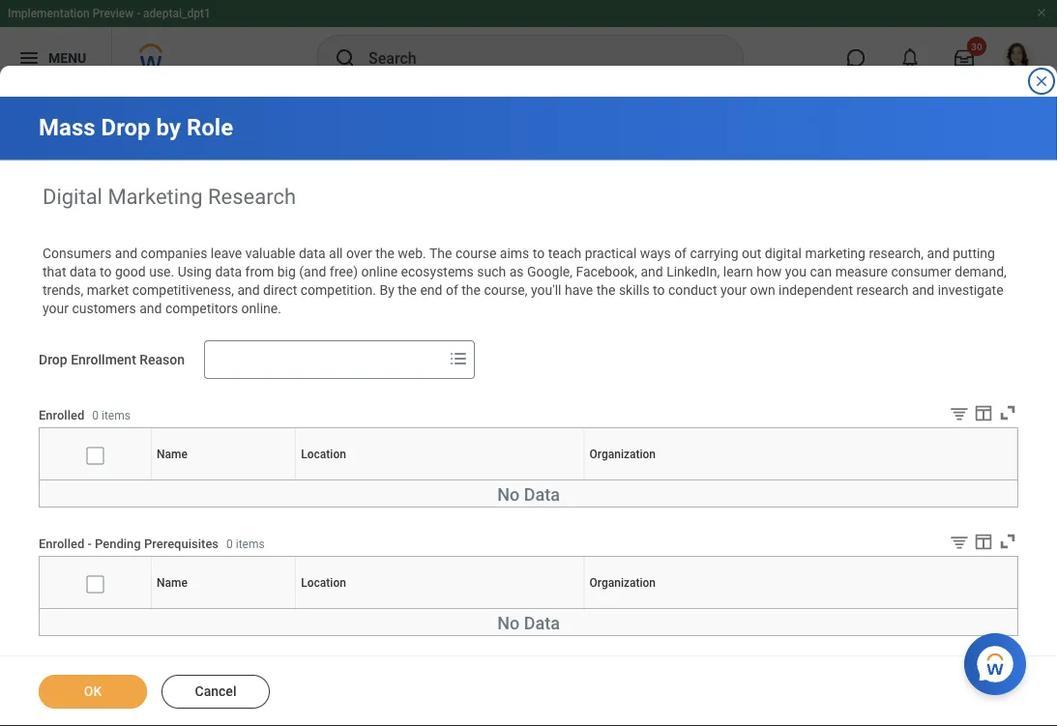 Task type: locate. For each thing, give the bounding box(es) containing it.
practical
[[585, 246, 637, 262]]

over
[[346, 246, 372, 262]]

drop left enrollment
[[39, 352, 67, 368]]

role
[[187, 114, 233, 141]]

select to filter grid data image for enrolled
[[949, 403, 970, 424]]

google,
[[527, 264, 573, 280]]

ecosystems
[[401, 264, 474, 280]]

1 vertical spatial no
[[497, 614, 520, 634]]

enrollment
[[71, 352, 136, 368]]

skills
[[619, 282, 650, 298]]

the down facebook, at the top right of page
[[597, 282, 616, 298]]

notifications large image
[[901, 48, 920, 68]]

fullscreen image
[[997, 402, 1019, 424], [997, 531, 1019, 552]]

no for enrolled - pending prerequisites
[[497, 614, 520, 634]]

1 vertical spatial select to filter grid data image
[[949, 532, 970, 552]]

0 horizontal spatial your
[[43, 300, 69, 316]]

1 organization button from the top
[[798, 480, 804, 481]]

0 vertical spatial enrolled
[[39, 408, 84, 422]]

enrolled for enrolled - pending prerequisites
[[39, 536, 84, 551]]

no data for enrolled - pending prerequisites
[[497, 614, 560, 634]]

1 horizontal spatial items
[[236, 537, 265, 551]]

location
[[301, 447, 346, 461], [438, 480, 441, 481], [301, 576, 346, 590], [438, 609, 441, 610]]

2 name location organization from the top
[[222, 609, 803, 610]]

0 vertical spatial row element
[[40, 428, 1022, 480]]

mass
[[39, 114, 95, 141]]

enrolled down enrollment
[[39, 408, 84, 422]]

1 enrolled from the top
[[39, 408, 84, 422]]

1 horizontal spatial data
[[215, 264, 242, 280]]

2 vertical spatial to
[[653, 282, 665, 298]]

1 no data from the top
[[497, 485, 560, 505]]

mass drop by role
[[39, 114, 233, 141]]

0 vertical spatial select to filter grid data image
[[949, 403, 970, 424]]

0 horizontal spatial -
[[88, 536, 92, 551]]

click to view/edit grid preferences image for enrolled
[[973, 402, 995, 424]]

0 vertical spatial no data
[[497, 485, 560, 505]]

cancel
[[195, 684, 237, 700]]

such
[[477, 264, 506, 280]]

organization button for enrolled
[[798, 480, 804, 481]]

no data for enrolled
[[497, 485, 560, 505]]

0 horizontal spatial to
[[100, 264, 112, 280]]

use.
[[149, 264, 174, 280]]

no data
[[497, 485, 560, 505], [497, 614, 560, 634]]

2 name button from the top
[[222, 609, 225, 610]]

1 vertical spatial toolbar
[[935, 531, 1019, 556]]

0 vertical spatial -
[[137, 7, 140, 20]]

1 location button from the top
[[438, 480, 442, 481]]

1 vertical spatial organization button
[[798, 609, 804, 610]]

enrolled for enrolled
[[39, 408, 84, 422]]

1 vertical spatial location button
[[438, 609, 442, 610]]

trends,
[[43, 282, 83, 298]]

1 data from the top
[[524, 485, 560, 505]]

close environment banner image
[[1036, 7, 1048, 18]]

0 right prerequisites
[[226, 537, 233, 551]]

2 data from the top
[[524, 614, 560, 634]]

no for enrolled
[[497, 485, 520, 505]]

organization
[[590, 447, 656, 461], [798, 480, 803, 481], [590, 576, 656, 590], [798, 609, 803, 610]]

organization button
[[798, 480, 804, 481], [798, 609, 804, 610]]

data up (and
[[299, 246, 326, 262]]

2 no data from the top
[[497, 614, 560, 634]]

of up 'linkedin,'
[[674, 246, 687, 262]]

1 name location organization from the top
[[222, 480, 803, 481]]

and up consumer
[[927, 246, 950, 262]]

1 vertical spatial of
[[446, 282, 458, 298]]

good
[[115, 264, 146, 280]]

the
[[430, 246, 452, 262]]

0 vertical spatial data
[[524, 485, 560, 505]]

1 vertical spatial name button
[[222, 609, 225, 610]]

0 vertical spatial fullscreen image
[[997, 402, 1019, 424]]

data
[[299, 246, 326, 262], [70, 264, 96, 280], [215, 264, 242, 280]]

your down learn
[[721, 282, 747, 298]]

the
[[376, 246, 395, 262], [398, 282, 417, 298], [462, 282, 481, 298], [597, 282, 616, 298]]

and down competitiveness,
[[140, 300, 162, 316]]

name button for pending
[[222, 609, 225, 610]]

2 horizontal spatial to
[[653, 282, 665, 298]]

1 vertical spatial -
[[88, 536, 92, 551]]

0 vertical spatial of
[[674, 246, 687, 262]]

1 row element from the top
[[40, 428, 1022, 480]]

0 vertical spatial to
[[533, 246, 545, 262]]

teach
[[548, 246, 582, 262]]

1 horizontal spatial -
[[137, 7, 140, 20]]

1 vertical spatial enrolled
[[39, 536, 84, 551]]

of right end
[[446, 282, 458, 298]]

0 vertical spatial location button
[[438, 480, 442, 481]]

and down from
[[237, 282, 260, 298]]

0 vertical spatial drop
[[101, 114, 150, 141]]

1 vertical spatial fullscreen image
[[997, 531, 1019, 552]]

your
[[721, 282, 747, 298], [43, 300, 69, 316]]

name up prerequisites
[[157, 447, 188, 461]]

(and
[[299, 264, 326, 280]]

enrolled
[[39, 408, 84, 422], [39, 536, 84, 551]]

items right prerequisites
[[236, 537, 265, 551]]

1 horizontal spatial 0
[[226, 537, 233, 551]]

course
[[456, 246, 497, 262]]

1 horizontal spatial to
[[533, 246, 545, 262]]

0 vertical spatial column header
[[40, 481, 151, 482]]

click to view/edit grid preferences image
[[973, 402, 995, 424], [973, 531, 995, 552]]

by
[[380, 282, 394, 298]]

column header
[[40, 481, 151, 482], [40, 610, 151, 611]]

1 vertical spatial row element
[[40, 557, 1022, 609]]

1 vertical spatial name location organization
[[222, 609, 803, 610]]

your down the trends, at left
[[43, 300, 69, 316]]

out
[[742, 246, 762, 262]]

Drop Enrollment Reason field
[[205, 342, 443, 377]]

big
[[277, 264, 296, 280]]

linkedin,
[[667, 264, 720, 280]]

name button
[[222, 480, 225, 481], [222, 609, 225, 610]]

drop left by
[[101, 114, 150, 141]]

enrolled - pending prerequisites 0 items
[[39, 536, 265, 551]]

to up google,
[[533, 246, 545, 262]]

1 vertical spatial your
[[43, 300, 69, 316]]

1 horizontal spatial of
[[674, 246, 687, 262]]

-
[[137, 7, 140, 20], [88, 536, 92, 551]]

data down consumers
[[70, 264, 96, 280]]

click to view/edit grid preferences image for enrolled - pending prerequisites
[[973, 531, 995, 552]]

2 enrolled from the top
[[39, 536, 84, 551]]

0 horizontal spatial items
[[102, 409, 130, 422]]

0 vertical spatial name button
[[222, 480, 225, 481]]

name
[[157, 447, 188, 461], [222, 480, 224, 481], [157, 576, 188, 590], [222, 609, 224, 610]]

0 vertical spatial toolbar
[[935, 402, 1019, 428]]

2 column header from the top
[[40, 610, 151, 611]]

column header down 'pending'
[[40, 610, 151, 611]]

data
[[524, 485, 560, 505], [524, 614, 560, 634]]

2 organization button from the top
[[798, 609, 804, 610]]

and
[[115, 246, 137, 262], [927, 246, 950, 262], [641, 264, 663, 280], [237, 282, 260, 298], [912, 282, 935, 298], [140, 300, 162, 316]]

consumer
[[891, 264, 952, 280]]

0 vertical spatial no
[[497, 485, 520, 505]]

toolbar
[[935, 402, 1019, 428], [935, 531, 1019, 556]]

column header up 'pending'
[[40, 481, 151, 482]]

name button up enrolled - pending prerequisites 0 items
[[222, 480, 225, 481]]

the up online
[[376, 246, 395, 262]]

online
[[361, 264, 398, 280]]

location button for enrolled
[[438, 480, 442, 481]]

reason
[[140, 352, 185, 368]]

0 horizontal spatial data
[[70, 264, 96, 280]]

search image
[[334, 46, 357, 70]]

name button for items
[[222, 480, 225, 481]]

no
[[497, 485, 520, 505], [497, 614, 520, 634]]

digital
[[765, 246, 802, 262]]

1 vertical spatial data
[[524, 614, 560, 634]]

- left 'pending'
[[88, 536, 92, 551]]

to up market
[[100, 264, 112, 280]]

enrolled left 'pending'
[[39, 536, 84, 551]]

items
[[102, 409, 130, 422], [236, 537, 265, 551]]

of
[[674, 246, 687, 262], [446, 282, 458, 298]]

location button
[[438, 480, 442, 481], [438, 609, 442, 610]]

profile logan mcneil element
[[992, 37, 1046, 79]]

- right preview on the top of page
[[137, 7, 140, 20]]

1 vertical spatial no data
[[497, 614, 560, 634]]

0 vertical spatial name location organization
[[222, 480, 803, 481]]

2 no from the top
[[497, 614, 520, 634]]

using
[[178, 264, 212, 280]]

to right the skills at the right of page
[[653, 282, 665, 298]]

drop
[[101, 114, 150, 141], [39, 352, 67, 368]]

select to filter grid data image
[[949, 403, 970, 424], [949, 532, 970, 552]]

0 down enrollment
[[92, 409, 99, 422]]

inbox large image
[[955, 48, 974, 68]]

you'll
[[531, 282, 562, 298]]

1 vertical spatial drop
[[39, 352, 67, 368]]

1 vertical spatial column header
[[40, 610, 151, 611]]

0 vertical spatial click to view/edit grid preferences image
[[973, 402, 995, 424]]

marketing
[[805, 246, 866, 262]]

1 vertical spatial click to view/edit grid preferences image
[[973, 531, 995, 552]]

name down prerequisites
[[157, 576, 188, 590]]

name location organization
[[222, 480, 803, 481], [222, 609, 803, 610]]

name location organization for enrolled
[[222, 480, 803, 481]]

name up cancel
[[222, 609, 224, 610]]

2 row element from the top
[[40, 557, 1022, 609]]

digital marketing research
[[43, 184, 296, 209]]

0 vertical spatial 0
[[92, 409, 99, 422]]

0 vertical spatial items
[[102, 409, 130, 422]]

prerequisites
[[144, 536, 219, 551]]

1 vertical spatial items
[[236, 537, 265, 551]]

data down leave
[[215, 264, 242, 280]]

0 vertical spatial organization button
[[798, 480, 804, 481]]

and down consumer
[[912, 282, 935, 298]]

0
[[92, 409, 99, 422], [226, 537, 233, 551]]

items down drop enrollment reason
[[102, 409, 130, 422]]

2 location button from the top
[[438, 609, 442, 610]]

1 horizontal spatial drop
[[101, 114, 150, 141]]

ok button
[[39, 675, 147, 709]]

1 column header from the top
[[40, 481, 151, 482]]

implementation
[[8, 7, 90, 20]]

consumers and companies leave valuable data all over the web. the course aims to teach practical ways of carrying out digital marketing research, and putting that data to good use. using data from big (and free) online ecosystems such as google, facebook, and linkedin, learn how you can measure consumer demand, trends, market competitiveness, and direct competition. by the end of the course, you'll have the skills to conduct your own independent research and investigate your customers and competitors online.
[[43, 246, 1010, 316]]

1 name button from the top
[[222, 480, 225, 481]]

can
[[810, 264, 832, 280]]

have
[[565, 282, 593, 298]]

conduct
[[668, 282, 717, 298]]

0 horizontal spatial 0
[[92, 409, 99, 422]]

carrying
[[690, 246, 739, 262]]

row element
[[40, 428, 1022, 480], [40, 557, 1022, 609]]

1 vertical spatial 0
[[226, 537, 233, 551]]

name button up cancel
[[222, 609, 225, 610]]

0 vertical spatial your
[[721, 282, 747, 298]]

1 no from the top
[[497, 485, 520, 505]]



Task type: vqa. For each thing, say whether or not it's contained in the screenshot.
"ENROLLED - PENDING PREREQUISITES 0 ITEMS"
yes



Task type: describe. For each thing, give the bounding box(es) containing it.
mass drop by role main content
[[0, 97, 1057, 727]]

name location organization for enrolled - pending prerequisites
[[222, 609, 803, 610]]

from
[[245, 264, 274, 280]]

workday assistant region
[[965, 626, 1034, 696]]

that
[[43, 264, 66, 280]]

fullscreen image for enrolled
[[997, 402, 1019, 424]]

research
[[208, 184, 296, 209]]

competitiveness,
[[132, 282, 234, 298]]

items inside the enrolled 0 items
[[102, 409, 130, 422]]

organization button for enrolled - pending prerequisites
[[798, 609, 804, 610]]

name up enrolled - pending prerequisites 0 items
[[222, 480, 224, 481]]

enrolled 0 items
[[39, 408, 130, 422]]

valuable
[[245, 246, 296, 262]]

consumers
[[43, 246, 112, 262]]

free)
[[330, 264, 358, 280]]

column header for 0
[[40, 481, 151, 482]]

research
[[857, 282, 909, 298]]

the right by
[[398, 282, 417, 298]]

putting
[[953, 246, 995, 262]]

close mass drop by role image
[[1034, 74, 1050, 89]]

direct
[[263, 282, 297, 298]]

research,
[[869, 246, 924, 262]]

you
[[785, 264, 807, 280]]

- inside mass drop by role main content
[[88, 536, 92, 551]]

ok
[[84, 684, 102, 700]]

pending
[[95, 536, 141, 551]]

ways
[[640, 246, 671, 262]]

row element for enrolled
[[40, 428, 1022, 480]]

digital
[[43, 184, 102, 209]]

customers
[[72, 300, 136, 316]]

end
[[420, 282, 443, 298]]

prompts image
[[447, 347, 470, 371]]

data for enrolled
[[524, 485, 560, 505]]

mass drop by role dialog
[[0, 0, 1057, 727]]

toolbar for enrolled - pending prerequisites
[[935, 531, 1019, 556]]

implementation preview -   adeptai_dpt1 banner
[[0, 0, 1057, 89]]

implementation preview -   adeptai_dpt1
[[8, 7, 211, 20]]

location button for enrolled - pending prerequisites
[[438, 609, 442, 610]]

data for enrolled - pending prerequisites
[[524, 614, 560, 634]]

how
[[757, 264, 782, 280]]

online.
[[241, 300, 281, 316]]

all
[[329, 246, 343, 262]]

cancel button
[[162, 675, 270, 709]]

own
[[750, 282, 776, 298]]

as
[[510, 264, 524, 280]]

leave
[[211, 246, 242, 262]]

1 vertical spatial to
[[100, 264, 112, 280]]

2 horizontal spatial data
[[299, 246, 326, 262]]

0 horizontal spatial drop
[[39, 352, 67, 368]]

adeptai_dpt1
[[143, 7, 211, 20]]

competitors
[[165, 300, 238, 316]]

items inside enrolled - pending prerequisites 0 items
[[236, 537, 265, 551]]

column header for -
[[40, 610, 151, 611]]

course,
[[484, 282, 528, 298]]

web.
[[398, 246, 426, 262]]

drop enrollment reason
[[39, 352, 185, 368]]

facebook,
[[576, 264, 638, 280]]

marketing
[[108, 184, 203, 209]]

select to filter grid data image for enrolled - pending prerequisites
[[949, 532, 970, 552]]

1 horizontal spatial your
[[721, 282, 747, 298]]

competition.
[[301, 282, 376, 298]]

market
[[87, 282, 129, 298]]

the down such
[[462, 282, 481, 298]]

toolbar for enrolled
[[935, 402, 1019, 428]]

0 inside the enrolled 0 items
[[92, 409, 99, 422]]

0 horizontal spatial of
[[446, 282, 458, 298]]

0 inside enrolled - pending prerequisites 0 items
[[226, 537, 233, 551]]

investigate
[[938, 282, 1004, 298]]

measure
[[836, 264, 888, 280]]

- inside "banner"
[[137, 7, 140, 20]]

preview
[[93, 7, 134, 20]]

independent
[[779, 282, 853, 298]]

fullscreen image for enrolled - pending prerequisites
[[997, 531, 1019, 552]]

and down 'ways'
[[641, 264, 663, 280]]

aims
[[500, 246, 529, 262]]

row element for enrolled - pending prerequisites
[[40, 557, 1022, 609]]

learn
[[723, 264, 753, 280]]

demand,
[[955, 264, 1007, 280]]

and up good
[[115, 246, 137, 262]]

by
[[156, 114, 181, 141]]

companies
[[141, 246, 207, 262]]



